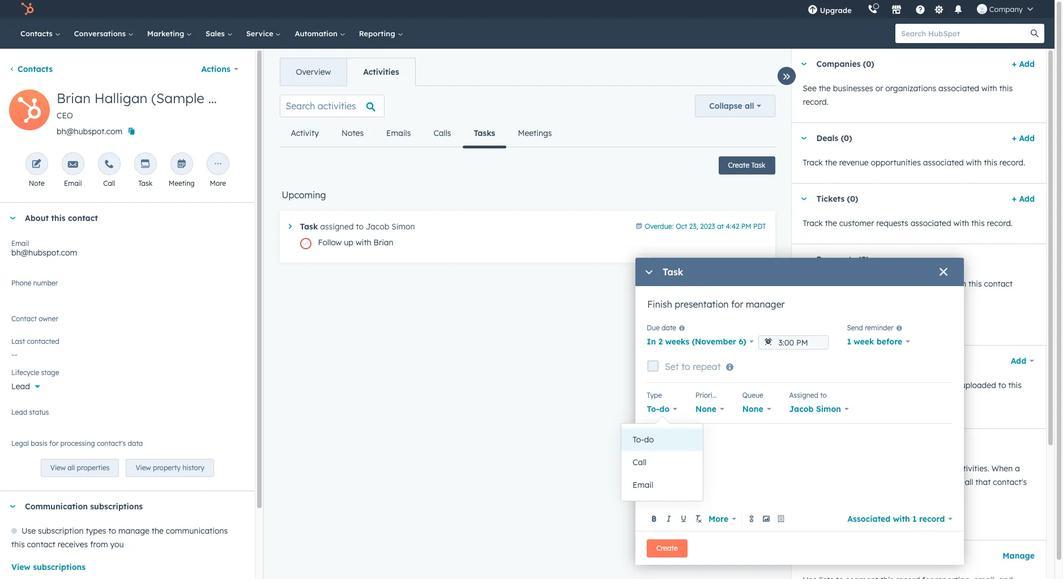 Task type: locate. For each thing, give the bounding box(es) containing it.
marketplaces image
[[892, 5, 902, 15]]

0 vertical spatial or
[[876, 83, 884, 94]]

set down the weeks
[[665, 361, 679, 372]]

hubspot inside attribute contacts created to marketing activities. when a contact is created, hubspot gives credit to all that contact's interactions.
[[875, 477, 908, 487]]

associated down close dialog icon at the top right of page
[[908, 279, 949, 289]]

(0) right deals
[[841, 133, 853, 143]]

0 horizontal spatial jacob
[[366, 222, 389, 232]]

contacts link up 'edit' popup button
[[9, 64, 53, 74]]

3 + add button from the top
[[1013, 192, 1035, 206]]

0 horizontal spatial simon
[[392, 222, 415, 232]]

2 + from the top
[[1013, 133, 1017, 143]]

(0) up businesses
[[864, 59, 875, 69]]

Last contacted text field
[[11, 344, 243, 362]]

0 vertical spatial navigation
[[280, 58, 416, 86]]

set
[[892, 318, 903, 326], [665, 361, 679, 372]]

notifications button
[[949, 0, 968, 18]]

contact inside dropdown button
[[68, 213, 98, 223]]

1 lead from the top
[[11, 381, 30, 392]]

menu item
[[860, 0, 862, 18]]

2 lead from the top
[[11, 408, 27, 417]]

property
[[153, 464, 181, 472]]

create for create task
[[728, 161, 750, 169]]

2 vertical spatial email
[[633, 480, 654, 490]]

activities
[[916, 380, 949, 390]]

none down queue
[[743, 404, 764, 414]]

none button for queue
[[743, 401, 772, 417]]

0 vertical spatial to-do
[[647, 404, 670, 414]]

navigation containing overview
[[280, 58, 416, 86]]

associated right 'opportunities'
[[924, 158, 964, 168]]

subscriptions for communication subscriptions
[[90, 502, 143, 512]]

this inside see the businesses or organizations associated with this record.
[[1000, 83, 1013, 94]]

0 horizontal spatial none button
[[696, 401, 725, 417]]

0 vertical spatial to-
[[647, 404, 660, 414]]

to-do inside popup button
[[647, 404, 670, 414]]

0 horizontal spatial all
[[68, 464, 75, 472]]

1 horizontal spatial more
[[709, 514, 729, 524]]

repeat
[[693, 361, 721, 372]]

email image
[[68, 159, 78, 170]]

associated inside collect and track payments associated with this contact using hubspot payments.
[[908, 279, 949, 289]]

call down call 'image'
[[103, 179, 115, 188]]

caret image for companies
[[801, 63, 808, 65]]

jacob inside the upcoming feed
[[366, 222, 389, 232]]

see
[[803, 83, 817, 94], [803, 380, 817, 390]]

2 vertical spatial all
[[965, 477, 974, 487]]

0 vertical spatial contacts
[[20, 29, 55, 38]]

2 + add button from the top
[[1013, 131, 1035, 145]]

view inside button
[[11, 562, 31, 572]]

0 vertical spatial contact's
[[97, 439, 126, 448]]

associated right organizations
[[939, 83, 980, 94]]

up down task assigned to jacob simon
[[344, 237, 354, 248]]

bh@hubspot.com up number
[[11, 248, 77, 258]]

or inside see the files attached to your activities or uploaded to this record.
[[951, 380, 959, 390]]

1 horizontal spatial none
[[743, 404, 764, 414]]

businesses
[[833, 83, 874, 94]]

list box
[[622, 424, 703, 501]]

0 vertical spatial lead
[[11, 381, 30, 392]]

1 vertical spatial to-
[[633, 435, 644, 445]]

see up assigned to
[[803, 380, 817, 390]]

up right the reminder
[[904, 318, 913, 326]]

0 vertical spatial subscriptions
[[90, 502, 143, 512]]

1 none from the left
[[696, 404, 717, 414]]

to up follow up with brian
[[356, 222, 364, 232]]

2 vertical spatial + add button
[[1013, 192, 1035, 206]]

to- down type
[[647, 404, 660, 414]]

1 vertical spatial up
[[904, 318, 913, 326]]

the inside see the files attached to your activities or uploaded to this record.
[[819, 380, 831, 390]]

for
[[49, 439, 58, 448]]

to right credit
[[955, 477, 963, 487]]

up inside feed
[[344, 237, 354, 248]]

marketing
[[147, 29, 186, 38]]

jacob down assigned
[[790, 404, 814, 414]]

1 vertical spatial contact's
[[994, 477, 1027, 487]]

do down type
[[660, 404, 670, 414]]

do up call button
[[644, 435, 654, 445]]

communication
[[25, 502, 88, 512]]

1 vertical spatial + add button
[[1013, 131, 1035, 145]]

1 horizontal spatial subscriptions
[[90, 502, 143, 512]]

contacts link
[[14, 18, 67, 49], [9, 64, 53, 74]]

1 vertical spatial see
[[803, 380, 817, 390]]

1 vertical spatial all
[[68, 464, 75, 472]]

0 vertical spatial simon
[[392, 222, 415, 232]]

all for view
[[68, 464, 75, 472]]

1 none button from the left
[[696, 401, 725, 417]]

caret image for about
[[9, 217, 16, 220]]

0 horizontal spatial more
[[210, 179, 226, 188]]

subscriptions for view subscriptions
[[33, 562, 86, 572]]

to up you at the bottom left of page
[[109, 526, 116, 536]]

view down for
[[50, 464, 66, 472]]

HH:MM text field
[[759, 335, 829, 350]]

2 navigation from the top
[[280, 120, 563, 148]]

activities button
[[347, 58, 415, 86]]

0 vertical spatial brian
[[57, 90, 91, 107]]

communication subscriptions button
[[0, 491, 239, 522]]

2 + add from the top
[[1013, 133, 1035, 143]]

all inside popup button
[[745, 101, 755, 111]]

the right manage
[[152, 526, 164, 536]]

1 navigation from the top
[[280, 58, 416, 86]]

before
[[877, 337, 903, 347]]

email down "email" image
[[64, 179, 82, 188]]

navigation
[[280, 58, 416, 86], [280, 120, 563, 148]]

actions
[[201, 64, 230, 74]]

due
[[647, 324, 660, 332]]

to- up call button
[[633, 435, 644, 445]]

the left revenue
[[825, 158, 837, 168]]

from
[[90, 540, 108, 550]]

contact's down a on the bottom right
[[994, 477, 1027, 487]]

caret image left communication
[[9, 505, 16, 508]]

help image
[[916, 5, 926, 15]]

caret image inside communication subscriptions dropdown button
[[9, 505, 16, 508]]

contact
[[68, 213, 98, 223], [985, 279, 1013, 289], [803, 477, 832, 487], [27, 540, 55, 550]]

this inside the use subscription types to manage the communications this contact receives from you
[[11, 540, 25, 550]]

contacted
[[27, 337, 59, 346]]

1 vertical spatial do
[[644, 435, 654, 445]]

(0) right tickets
[[847, 194, 859, 204]]

overview button
[[280, 58, 347, 86]]

none button for priority
[[696, 401, 725, 417]]

emails
[[387, 128, 411, 138]]

1 vertical spatial track
[[803, 218, 823, 228]]

1 vertical spatial navigation
[[280, 120, 563, 148]]

do
[[660, 404, 670, 414], [644, 435, 654, 445]]

0 horizontal spatial or
[[876, 83, 884, 94]]

the for customer
[[825, 218, 837, 228]]

deals
[[817, 133, 839, 143]]

subscriptions up manage
[[90, 502, 143, 512]]

caret image for deals
[[801, 137, 808, 140]]

owner up last contacted
[[25, 319, 47, 329]]

0 vertical spatial hubspot
[[826, 292, 859, 303]]

contacts down hubspot "link"
[[20, 29, 55, 38]]

subscriptions inside button
[[33, 562, 86, 572]]

notes button
[[330, 120, 375, 147]]

caret image left companies
[[801, 63, 808, 65]]

caret image
[[801, 197, 808, 200], [289, 224, 292, 229]]

hubspot down created
[[875, 477, 908, 487]]

the for revenue
[[825, 158, 837, 168]]

with inside associated with 1 record popup button
[[893, 514, 910, 524]]

hubspot image
[[20, 2, 34, 16]]

1 vertical spatial lead
[[11, 408, 27, 417]]

the for files
[[819, 380, 831, 390]]

1 horizontal spatial simon
[[817, 404, 841, 414]]

0 horizontal spatial payments
[[869, 279, 906, 289]]

reporting link
[[352, 18, 410, 49]]

2 horizontal spatial email
[[633, 480, 654, 490]]

email inside email bh@hubspot.com
[[11, 239, 29, 248]]

set up payments
[[892, 318, 946, 326]]

record. inside see the files attached to your activities or uploaded to this record.
[[803, 394, 829, 404]]

0 horizontal spatial view
[[11, 562, 31, 572]]

contact inside attribute contacts created to marketing activities. when a contact is created, hubspot gives credit to all that contact's interactions.
[[803, 477, 832, 487]]

3 + from the top
[[1013, 194, 1017, 204]]

0 horizontal spatial brian
[[57, 90, 91, 107]]

email down call button
[[633, 480, 654, 490]]

caret image inside the tickets (0) dropdown button
[[801, 197, 808, 200]]

1 track from the top
[[803, 158, 823, 168]]

payments down collect and track payments associated with this contact using hubspot payments.
[[915, 318, 946, 326]]

sales link
[[199, 18, 240, 49]]

track down deals
[[803, 158, 823, 168]]

+ add
[[1013, 59, 1035, 69], [1013, 133, 1035, 143], [1013, 194, 1035, 204]]

1 vertical spatial to-do
[[633, 435, 654, 445]]

3 + add from the top
[[1013, 194, 1035, 204]]

1 left record at the bottom right of page
[[913, 514, 917, 524]]

none for priority
[[696, 404, 717, 414]]

opportunities
[[871, 158, 921, 168]]

0 vertical spatial + add
[[1013, 59, 1035, 69]]

none button
[[696, 401, 725, 417], [743, 401, 772, 417]]

payments
[[817, 254, 856, 265]]

menu
[[800, 0, 1042, 18]]

do inside popup button
[[660, 404, 670, 414]]

no
[[11, 319, 22, 329]]

simon down assigned to
[[817, 404, 841, 414]]

(0) up track
[[859, 254, 870, 265]]

1 + from the top
[[1013, 59, 1017, 69]]

phone number
[[11, 279, 58, 287]]

or
[[876, 83, 884, 94], [951, 380, 959, 390]]

1 vertical spatial caret image
[[289, 224, 292, 229]]

1 horizontal spatial set
[[892, 318, 903, 326]]

calls
[[434, 128, 451, 138]]

simon inside popup button
[[817, 404, 841, 414]]

to-do down type
[[647, 404, 670, 414]]

minimize dialog image
[[645, 268, 654, 277]]

0 horizontal spatial hubspot
[[826, 292, 859, 303]]

1 horizontal spatial view
[[50, 464, 66, 472]]

0 horizontal spatial create
[[657, 544, 678, 552]]

caret image
[[801, 63, 808, 65], [801, 137, 808, 140], [9, 217, 16, 220], [9, 505, 16, 508]]

to-
[[647, 404, 660, 414], [633, 435, 644, 445]]

2 see from the top
[[803, 380, 817, 390]]

attribute
[[803, 464, 836, 474]]

payments inside collect and track payments associated with this contact using hubspot payments.
[[869, 279, 906, 289]]

add for track the revenue opportunities associated with this record.
[[1020, 133, 1035, 143]]

0 vertical spatial +
[[1013, 59, 1017, 69]]

1 vertical spatial call
[[633, 457, 647, 468]]

1 vertical spatial +
[[1013, 133, 1017, 143]]

0 vertical spatial caret image
[[801, 197, 808, 200]]

1 horizontal spatial to-
[[647, 404, 660, 414]]

payments
[[869, 279, 906, 289], [915, 318, 946, 326]]

1 vertical spatial payments
[[915, 318, 946, 326]]

2 none button from the left
[[743, 401, 772, 417]]

0 vertical spatial do
[[660, 404, 670, 414]]

0 vertical spatial track
[[803, 158, 823, 168]]

+ add button for track the customer requests associated with this record.
[[1013, 192, 1035, 206]]

associated
[[939, 83, 980, 94], [924, 158, 964, 168], [911, 218, 952, 228], [908, 279, 949, 289]]

none button down priority
[[696, 401, 725, 417]]

0 horizontal spatial caret image
[[289, 224, 292, 229]]

see inside see the files attached to your activities or uploaded to this record.
[[803, 380, 817, 390]]

the left files
[[819, 380, 831, 390]]

lead inside popup button
[[11, 381, 30, 392]]

simon up follow up with brian
[[392, 222, 415, 232]]

1 horizontal spatial brian
[[374, 237, 394, 248]]

2 vertical spatial + add
[[1013, 194, 1035, 204]]

jacob up follow up with brian
[[366, 222, 389, 232]]

to up gives
[[904, 464, 912, 474]]

+ for track the revenue opportunities associated with this record.
[[1013, 133, 1017, 143]]

payments up payments.
[[869, 279, 906, 289]]

1 horizontal spatial caret image
[[801, 197, 808, 200]]

none button down queue
[[743, 401, 772, 417]]

caret image left deals
[[801, 137, 808, 140]]

receives
[[58, 540, 88, 550]]

contacts up 'edit' popup button
[[18, 64, 53, 74]]

view down 'use'
[[11, 562, 31, 572]]

1 horizontal spatial call
[[633, 457, 647, 468]]

contact's left the "data"
[[97, 439, 126, 448]]

0 vertical spatial more
[[210, 179, 226, 188]]

close dialog image
[[940, 268, 949, 277]]

+ add button for track the revenue opportunities associated with this record.
[[1013, 131, 1035, 145]]

1 horizontal spatial create
[[728, 161, 750, 169]]

caret image left about
[[9, 217, 16, 220]]

navigation inside the upcoming feed
[[280, 120, 563, 148]]

or right activities
[[951, 380, 959, 390]]

1 horizontal spatial none button
[[743, 401, 772, 417]]

more image
[[213, 159, 223, 170]]

do inside button
[[644, 435, 654, 445]]

1 vertical spatial more
[[709, 514, 729, 524]]

calling icon button
[[863, 2, 883, 16]]

call inside button
[[633, 457, 647, 468]]

all left properties at the left
[[68, 464, 75, 472]]

0 horizontal spatial call
[[103, 179, 115, 188]]

2 horizontal spatial all
[[965, 477, 974, 487]]

contacts link down hubspot "link"
[[14, 18, 67, 49]]

to left repeat at the right bottom of page
[[682, 361, 691, 372]]

(0) for companies (0)
[[864, 59, 875, 69]]

all
[[745, 101, 755, 111], [68, 464, 75, 472], [965, 477, 974, 487]]

deals (0) button
[[792, 123, 1008, 154]]

companies (0)
[[817, 59, 875, 69]]

email inside email button
[[633, 480, 654, 490]]

contacts
[[20, 29, 55, 38], [18, 64, 53, 74]]

0 horizontal spatial up
[[344, 237, 354, 248]]

1 vertical spatial 1
[[913, 514, 917, 524]]

0 vertical spatial + add button
[[1013, 57, 1035, 71]]

subscriptions down "receives"
[[33, 562, 86, 572]]

all right collapse
[[745, 101, 755, 111]]

1 vertical spatial set
[[665, 361, 679, 372]]

email bh@hubspot.com
[[11, 239, 77, 258]]

or right businesses
[[876, 83, 884, 94]]

1 + add from the top
[[1013, 59, 1035, 69]]

the
[[819, 83, 831, 94], [825, 158, 837, 168], [825, 218, 837, 228], [819, 380, 831, 390], [152, 526, 164, 536]]

record.
[[803, 97, 829, 107], [1000, 158, 1026, 168], [987, 218, 1013, 228], [803, 394, 829, 404]]

0 vertical spatial bh@hubspot.com
[[57, 126, 122, 137]]

call up email button
[[633, 457, 647, 468]]

track for track the customer requests associated with this record.
[[803, 218, 823, 228]]

1 horizontal spatial up
[[904, 318, 913, 326]]

processing
[[60, 439, 95, 448]]

lifecycle
[[11, 368, 39, 377]]

notes
[[342, 128, 364, 138]]

0 vertical spatial set
[[892, 318, 903, 326]]

lead left status
[[11, 408, 27, 417]]

with inside collect and track payments associated with this contact using hubspot payments.
[[951, 279, 967, 289]]

marketplaces button
[[885, 0, 909, 18]]

1 vertical spatial or
[[951, 380, 959, 390]]

0 horizontal spatial set
[[665, 361, 679, 372]]

caret image down upcoming at the top left
[[289, 224, 292, 229]]

caret image left tickets
[[801, 197, 808, 200]]

brian up ceo
[[57, 90, 91, 107]]

0 vertical spatial see
[[803, 83, 817, 94]]

hubspot down and
[[826, 292, 859, 303]]

0 vertical spatial 1
[[847, 337, 852, 347]]

view for view all properties
[[50, 464, 66, 472]]

1 vertical spatial brian
[[374, 237, 394, 248]]

in
[[647, 337, 656, 347]]

all down activities.
[[965, 477, 974, 487]]

meeting image
[[177, 159, 187, 170]]

help button
[[911, 0, 930, 18]]

+ add button
[[1013, 57, 1035, 71], [1013, 131, 1035, 145], [1013, 192, 1035, 206]]

1
[[847, 337, 852, 347], [913, 514, 917, 524]]

1 see from the top
[[803, 83, 817, 94]]

add for track the customer requests associated with this record.
[[1020, 194, 1035, 204]]

Phone number text field
[[11, 277, 243, 300]]

0 vertical spatial create
[[728, 161, 750, 169]]

caret image inside the companies (0) dropdown button
[[801, 63, 808, 65]]

the inside see the businesses or organizations associated with this record.
[[819, 83, 831, 94]]

view left property
[[136, 464, 151, 472]]

1 horizontal spatial or
[[951, 380, 959, 390]]

this inside collect and track payments associated with this contact using hubspot payments.
[[969, 279, 982, 289]]

hubspot link
[[14, 2, 43, 16]]

set up before
[[892, 318, 903, 326]]

2 none from the left
[[743, 404, 764, 414]]

record. inside see the businesses or organizations associated with this record.
[[803, 97, 829, 107]]

calls button
[[422, 120, 463, 147]]

caret image inside deals (0) dropdown button
[[801, 137, 808, 140]]

1 + add button from the top
[[1013, 57, 1035, 71]]

lead for lead
[[11, 381, 30, 392]]

upgrade
[[820, 6, 852, 15]]

up
[[344, 237, 354, 248], [904, 318, 913, 326]]

stage
[[41, 368, 59, 377]]

track down tickets
[[803, 218, 823, 228]]

0 vertical spatial jacob
[[366, 222, 389, 232]]

0 vertical spatial all
[[745, 101, 755, 111]]

associated for payments
[[908, 279, 949, 289]]

associated right requests
[[911, 218, 952, 228]]

the down tickets
[[825, 218, 837, 228]]

builder
[[876, 513, 904, 524]]

associated for opportunities
[[924, 158, 964, 168]]

navigation containing activity
[[280, 120, 563, 148]]

see down companies
[[803, 83, 817, 94]]

0 horizontal spatial subscriptions
[[33, 562, 86, 572]]

1 horizontal spatial email
[[64, 179, 82, 188]]

call
[[103, 179, 115, 188], [633, 457, 647, 468]]

due date
[[647, 324, 677, 332]]

see inside see the businesses or organizations associated with this record.
[[803, 83, 817, 94]]

properties
[[77, 464, 110, 472]]

set for set up payments
[[892, 318, 903, 326]]

1 horizontal spatial jacob
[[790, 404, 814, 414]]

use subscription types to manage the communications this contact receives from you
[[11, 526, 228, 550]]

brian down task assigned to jacob simon
[[374, 237, 394, 248]]

track the customer requests associated with this record.
[[803, 218, 1013, 228]]

subscriptions inside dropdown button
[[90, 502, 143, 512]]

jacob
[[366, 222, 389, 232], [790, 404, 814, 414]]

1 vertical spatial email
[[11, 239, 29, 248]]

2 vertical spatial +
[[1013, 194, 1017, 204]]

caret image inside about this contact dropdown button
[[9, 217, 16, 220]]

create inside the upcoming feed
[[728, 161, 750, 169]]

(0) for deals (0)
[[841, 133, 853, 143]]

associated for requests
[[911, 218, 952, 228]]

0 horizontal spatial do
[[644, 435, 654, 445]]

date
[[662, 324, 677, 332]]

1 horizontal spatial hubspot
[[875, 477, 908, 487]]

0 horizontal spatial to-
[[633, 435, 644, 445]]

this inside dropdown button
[[51, 213, 66, 223]]

search image
[[1031, 29, 1039, 37]]

week
[[854, 337, 875, 347]]

in 2 weeks (november 6)
[[647, 337, 747, 347]]

0 vertical spatial payments
[[869, 279, 906, 289]]

2 track from the top
[[803, 218, 823, 228]]

upcoming feed
[[271, 86, 785, 277]]

1 vertical spatial hubspot
[[875, 477, 908, 487]]

1 left the week
[[847, 337, 852, 347]]

the for businesses
[[819, 83, 831, 94]]

task assigned to jacob simon
[[300, 222, 415, 232]]

to-do up call button
[[633, 435, 654, 445]]

add for see the businesses or organizations associated with this record.
[[1020, 59, 1035, 69]]

owner up contacted
[[39, 315, 58, 323]]

marketing link
[[140, 18, 199, 49]]

1 horizontal spatial do
[[660, 404, 670, 414]]

email down about
[[11, 239, 29, 248]]

none down priority
[[696, 404, 717, 414]]

bh@hubspot.com down ceo
[[57, 126, 122, 137]]

to up "jacob simon" popup button
[[821, 391, 827, 400]]

0 horizontal spatial email
[[11, 239, 29, 248]]

the down companies
[[819, 83, 831, 94]]

lead down lifecycle
[[11, 381, 30, 392]]

list box containing to-do
[[622, 424, 703, 501]]

meetings
[[518, 128, 552, 138]]

this inside see the files attached to your activities or uploaded to this record.
[[1009, 380, 1022, 390]]

1 vertical spatial jacob
[[790, 404, 814, 414]]

add
[[1020, 59, 1035, 69], [1020, 133, 1035, 143], [1020, 194, 1035, 204], [1011, 356, 1027, 366]]

track the revenue opportunities associated with this record.
[[803, 158, 1026, 168]]

1 vertical spatial + add
[[1013, 133, 1035, 143]]

created
[[873, 464, 902, 474]]

+ for see the businesses or organizations associated with this record.
[[1013, 59, 1017, 69]]

that
[[976, 477, 991, 487]]

emails button
[[375, 120, 422, 147]]

2023
[[700, 222, 716, 231]]

a
[[1016, 464, 1020, 474]]



Task type: describe. For each thing, give the bounding box(es) containing it.
0 horizontal spatial contact's
[[97, 439, 126, 448]]

data
[[128, 439, 143, 448]]

contact)
[[208, 90, 264, 107]]

see the files attached to your activities or uploaded to this record.
[[803, 380, 1022, 404]]

2
[[659, 337, 663, 347]]

automation
[[295, 29, 340, 38]]

caret image inside the upcoming feed
[[289, 224, 292, 229]]

legal
[[11, 439, 29, 448]]

track for track the revenue opportunities associated with this record.
[[803, 158, 823, 168]]

Search HubSpot search field
[[896, 24, 1035, 43]]

call button
[[622, 451, 703, 474]]

interactions.
[[803, 491, 849, 501]]

see for see the businesses or organizations associated with this record.
[[803, 83, 817, 94]]

hubspot inside collect and track payments associated with this contact using hubspot payments.
[[826, 292, 859, 303]]

activity button
[[280, 120, 330, 147]]

1 week before button
[[847, 334, 911, 350]]

at
[[718, 222, 724, 231]]

company
[[990, 5, 1023, 14]]

lifecycle stage
[[11, 368, 59, 377]]

send reminder
[[847, 324, 894, 332]]

+ add for track the customer requests associated with this record.
[[1013, 194, 1035, 204]]

none for queue
[[743, 404, 764, 414]]

lead for lead status
[[11, 408, 27, 417]]

note
[[29, 179, 45, 188]]

history
[[183, 464, 204, 472]]

calling icon image
[[868, 5, 878, 15]]

to left 'your'
[[887, 380, 894, 390]]

1 vertical spatial contacts
[[18, 64, 53, 74]]

about
[[25, 213, 49, 223]]

to inside the upcoming feed
[[356, 222, 364, 232]]

with inside the upcoming feed
[[356, 237, 372, 248]]

see for see the files attached to your activities or uploaded to this record.
[[803, 380, 817, 390]]

company button
[[971, 0, 1040, 18]]

and
[[831, 279, 845, 289]]

1 vertical spatial contacts link
[[9, 64, 53, 74]]

follow up with brian
[[318, 237, 394, 248]]

+ add button for see the businesses or organizations associated with this record.
[[1013, 57, 1035, 71]]

activity
[[291, 128, 319, 138]]

all for collapse
[[745, 101, 755, 111]]

task image
[[140, 159, 151, 170]]

follow
[[318, 237, 342, 248]]

to- inside button
[[633, 435, 644, 445]]

payments (0)
[[817, 254, 870, 265]]

1 horizontal spatial payments
[[915, 318, 946, 326]]

upgrade image
[[808, 5, 818, 15]]

set to repeat
[[665, 361, 721, 372]]

oct
[[676, 222, 688, 231]]

0 vertical spatial call
[[103, 179, 115, 188]]

uploaded
[[961, 380, 997, 390]]

call image
[[104, 159, 114, 170]]

reporting
[[359, 29, 398, 38]]

record
[[920, 514, 945, 524]]

jacob inside popup button
[[790, 404, 814, 414]]

notifications image
[[954, 5, 964, 15]]

task inside button
[[752, 161, 766, 169]]

associated inside see the businesses or organizations associated with this record.
[[939, 83, 980, 94]]

associated with 1 record button
[[848, 511, 953, 527]]

the inside the use subscription types to manage the communications this contact receives from you
[[152, 526, 164, 536]]

brian halligan (sample contact) ceo
[[57, 90, 264, 121]]

(november
[[692, 337, 737, 347]]

contact inside collect and track payments associated with this contact using hubspot payments.
[[985, 279, 1013, 289]]

contact owner no owner
[[11, 315, 58, 329]]

+ for track the customer requests associated with this record.
[[1013, 194, 1017, 204]]

report
[[849, 513, 874, 524]]

service link
[[240, 18, 288, 49]]

all inside attribute contacts created to marketing activities. when a contact is created, hubspot gives credit to all that contact's interactions.
[[965, 477, 974, 487]]

attribution report builder button
[[803, 512, 920, 526]]

view for view property history
[[136, 464, 151, 472]]

1 inside associated with 1 record popup button
[[913, 514, 917, 524]]

pdt
[[754, 222, 766, 231]]

tickets
[[817, 194, 845, 204]]

1 inside 1 week before popup button
[[847, 337, 852, 347]]

jacob simon image
[[977, 4, 988, 14]]

caret image for communication
[[9, 505, 16, 508]]

halligan
[[94, 90, 148, 107]]

up for set
[[904, 318, 913, 326]]

view for view subscriptions
[[11, 562, 31, 572]]

deals (0)
[[817, 133, 853, 143]]

search button
[[1026, 24, 1045, 43]]

or inside see the businesses or organizations associated with this record.
[[876, 83, 884, 94]]

tickets (0) button
[[792, 184, 1008, 214]]

contact's inside attribute contacts created to marketing activities. when a contact is created, hubspot gives credit to all that contact's interactions.
[[994, 477, 1027, 487]]

use
[[22, 526, 36, 536]]

when
[[992, 464, 1013, 474]]

assigned to
[[790, 391, 827, 400]]

sales
[[206, 29, 227, 38]]

collapse
[[710, 101, 743, 111]]

about this contact
[[25, 213, 98, 223]]

manage
[[118, 526, 150, 536]]

(0) for payments (0)
[[859, 254, 870, 265]]

brian inside the upcoming feed
[[374, 237, 394, 248]]

attribution
[[803, 513, 847, 524]]

set for set to repeat
[[665, 361, 679, 372]]

overdue:
[[645, 222, 674, 231]]

view subscriptions
[[11, 562, 86, 572]]

phone
[[11, 279, 31, 287]]

credit
[[932, 477, 953, 487]]

collapse all
[[710, 101, 755, 111]]

settings image
[[935, 5, 945, 15]]

1 week before
[[847, 337, 903, 347]]

contact inside the use subscription types to manage the communications this contact receives from you
[[27, 540, 55, 550]]

companies (0) button
[[792, 49, 1008, 79]]

more button
[[707, 511, 739, 527]]

meeting
[[169, 179, 195, 188]]

automation link
[[288, 18, 352, 49]]

view all properties
[[50, 464, 110, 472]]

see the businesses or organizations associated with this record.
[[803, 83, 1013, 107]]

view subscriptions button
[[11, 561, 86, 574]]

using
[[803, 292, 823, 303]]

to- inside popup button
[[647, 404, 660, 414]]

contacts
[[839, 464, 871, 474]]

0 vertical spatial contacts link
[[14, 18, 67, 49]]

associated
[[848, 514, 891, 524]]

note image
[[32, 159, 42, 170]]

attached
[[851, 380, 884, 390]]

1 vertical spatial bh@hubspot.com
[[11, 248, 77, 258]]

to inside the use subscription types to manage the communications this contact receives from you
[[109, 526, 116, 536]]

attribute contacts created to marketing activities. when a contact is created, hubspot gives credit to all that contact's interactions.
[[803, 464, 1027, 501]]

you
[[110, 540, 124, 550]]

to-do button
[[647, 401, 678, 417]]

contact
[[11, 315, 37, 323]]

Title text field
[[647, 298, 953, 320]]

+ add for track the revenue opportunities associated with this record.
[[1013, 133, 1035, 143]]

0 vertical spatial email
[[64, 179, 82, 188]]

conversations link
[[67, 18, 140, 49]]

create for create
[[657, 544, 678, 552]]

activities.
[[954, 464, 990, 474]]

up for follow
[[344, 237, 354, 248]]

about this contact button
[[0, 203, 243, 233]]

simon inside the upcoming feed
[[392, 222, 415, 232]]

set up payments link
[[882, 313, 956, 332]]

menu containing company
[[800, 0, 1042, 18]]

legal basis for processing contact's data
[[11, 439, 143, 448]]

priority
[[696, 391, 719, 400]]

tasks
[[474, 128, 495, 138]]

manage link
[[1003, 549, 1035, 563]]

(0) for tickets (0)
[[847, 194, 859, 204]]

brian inside brian halligan (sample contact) ceo
[[57, 90, 91, 107]]

4:42
[[726, 222, 740, 231]]

to right uploaded
[[999, 380, 1007, 390]]

files
[[833, 380, 848, 390]]

+ add for see the businesses or organizations associated with this record.
[[1013, 59, 1035, 69]]

status
[[29, 408, 49, 417]]

created,
[[842, 477, 873, 487]]

Search activities search field
[[280, 95, 384, 117]]

to-do button
[[622, 428, 703, 451]]

more inside "popup button"
[[709, 514, 729, 524]]

add inside popup button
[[1011, 356, 1027, 366]]

to-do inside button
[[633, 435, 654, 445]]

overview
[[296, 67, 331, 77]]

with inside see the businesses or organizations associated with this record.
[[982, 83, 998, 94]]



Task type: vqa. For each thing, say whether or not it's contained in the screenshot.


